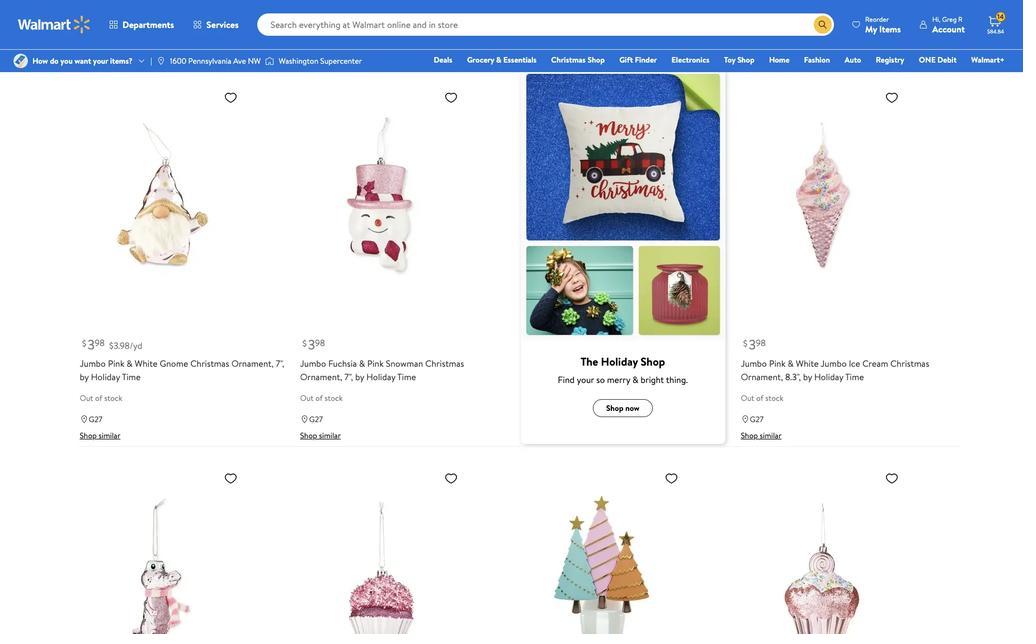 Task type: describe. For each thing, give the bounding box(es) containing it.
the holiday shop find your so merry & bright thing.
[[558, 354, 688, 386]]

services button
[[184, 11, 248, 38]]

how
[[32, 55, 48, 67]]

christmas inside the jumbo fuchsia & pink snowman christmas ornament, 7", by holiday time
[[425, 357, 464, 370]]

& right grocery
[[496, 54, 501, 65]]

similar for jumbo pink & white gnome christmas ornament, 7", by holiday time
[[99, 430, 120, 441]]

registry link
[[871, 54, 909, 66]]

shiny pink walking crocodile decorative ornament, 4.5 in, by holiday time image
[[80, 467, 242, 634]]

home link
[[764, 54, 795, 66]]

similar for jumbo fuchsia & pink snowman christmas ornament, 7", by holiday time
[[319, 430, 341, 441]]

|
[[150, 55, 152, 67]]

pink inside the jumbo fuchsia & pink snowman christmas ornament, 7", by holiday time
[[367, 357, 384, 370]]

thing.
[[666, 374, 688, 386]]

finder
[[635, 54, 657, 65]]

1600 pennsylvania ave nw
[[170, 55, 261, 67]]

$3.98/yd
[[109, 339, 142, 352]]

so
[[596, 374, 605, 386]]

cream
[[862, 357, 888, 370]]

pink cupcake decorative ornament, 3.3 in, by holiday time image
[[300, 467, 462, 634]]

add to favorites list, jumbo pink & white gnome christmas ornament, 7", by holiday time image
[[224, 90, 237, 104]]

& inside jumbo pink & white jumbo ice cream christmas ornament, 8.3", by holiday time
[[788, 357, 794, 370]]

8.3",
[[785, 371, 801, 383]]

3 jumbo from the left
[[741, 357, 767, 370]]

out for jumbo fuchsia & pink snowman christmas ornament, 7", by holiday time
[[300, 392, 314, 404]]

you
[[60, 55, 73, 67]]

the holiday shop. find your so merry & bright thing. shop now. image
[[520, 68, 725, 341]]

items?
[[110, 55, 133, 67]]

holiday inside jumbo pink & white jumbo ice cream christmas ornament, 8.3", by holiday time
[[814, 371, 843, 383]]

of for jumbo pink & white jumbo ice cream christmas ornament, 8.3", by holiday time
[[756, 392, 763, 404]]

by inside $ 3 98 $3.98/yd jumbo pink & white gnome christmas ornament, 7", by holiday time
[[80, 371, 89, 383]]

add to favorites list, mainstays aroma accents fragrance plug, tri tree image
[[665, 471, 678, 485]]

gnome
[[160, 357, 188, 370]]

holiday inside the holiday shop find your so merry & bright thing.
[[601, 354, 638, 369]]

auto
[[845, 54, 861, 65]]

7", inside $ 3 98 $3.98/yd jumbo pink & white gnome christmas ornament, 7", by holiday time
[[276, 357, 284, 370]]

jumbo pink & white gnome christmas ornament, 7", by holiday time image
[[80, 86, 242, 305]]

hi,
[[932, 14, 940, 24]]

$ for jumbo fuchsia & pink snowman christmas ornament, 7", by holiday time
[[302, 337, 307, 350]]

jumbo inside the jumbo fuchsia & pink snowman christmas ornament, 7", by holiday time
[[300, 357, 326, 370]]

out of stock for jumbo fuchsia & pink snowman christmas ornament, 7", by holiday time
[[300, 392, 343, 404]]

ice
[[849, 357, 860, 370]]

toy shop
[[724, 54, 754, 65]]

ornament, inside jumbo pink & white jumbo ice cream christmas ornament, 8.3", by holiday time
[[741, 371, 783, 383]]

ave
[[233, 55, 246, 67]]

christmas down walmart site-wide search field
[[551, 54, 586, 65]]

3 for jumbo pink & white jumbo ice cream christmas ornament, 8.3", by holiday time
[[749, 335, 756, 354]]

hi, greg r account
[[932, 14, 965, 35]]

time inside jumbo pink & white jumbo ice cream christmas ornament, 8.3", by holiday time
[[845, 371, 864, 383]]

98 for jumbo fuchsia & pink snowman christmas ornament, 7", by holiday time
[[315, 337, 325, 349]]

christmas inside jumbo pink & white jumbo ice cream christmas ornament, 8.3", by holiday time
[[890, 357, 929, 370]]

washington
[[279, 55, 318, 67]]

my
[[865, 23, 877, 35]]

& inside the jumbo fuchsia & pink snowman christmas ornament, 7", by holiday time
[[359, 357, 365, 370]]

gift finder link
[[614, 54, 662, 66]]

debit
[[938, 54, 957, 65]]

$ 3 98 $3.98/yd jumbo pink & white gnome christmas ornament, 7", by holiday time
[[80, 335, 284, 383]]

shop similar button for jumbo pink & white jumbo ice cream christmas ornament, 8.3", by holiday time
[[741, 430, 782, 441]]

$ for jumbo pink & white jumbo ice cream christmas ornament, 8.3", by holiday time
[[743, 337, 747, 350]]

98 inside $ 3 98 $3.98/yd jumbo pink & white gnome christmas ornament, 7", by holiday time
[[95, 337, 105, 349]]

 image for washington
[[265, 55, 274, 67]]

gift finder
[[619, 54, 657, 65]]

reorder my items
[[865, 14, 901, 35]]

gift
[[619, 54, 633, 65]]

add to favorites list, jumbo fuchsia & pink snowman christmas ornament, 7", by holiday time image
[[444, 90, 458, 104]]

of for jumbo pink & white gnome christmas ornament, 7", by holiday time
[[95, 392, 102, 404]]

by inside jumbo pink & white jumbo ice cream christmas ornament, 8.3", by holiday time
[[803, 371, 812, 383]]

deals
[[434, 54, 452, 65]]

registry
[[876, 54, 904, 65]]

by inside the jumbo fuchsia & pink snowman christmas ornament, 7", by holiday time
[[355, 371, 364, 383]]

shop similar for jumbo pink & white gnome christmas ornament, 7", by holiday time
[[80, 430, 120, 441]]

christmas shop
[[551, 54, 605, 65]]

stock for jumbo pink & white jumbo ice cream christmas ornament, 8.3", by holiday time
[[765, 392, 784, 404]]

want
[[75, 55, 91, 67]]

christmas inside $ 3 98 $3.98/yd jumbo pink & white gnome christmas ornament, 7", by holiday time
[[190, 357, 229, 370]]

1600
[[170, 55, 186, 67]]

of for jumbo fuchsia & pink snowman christmas ornament, 7", by holiday time
[[315, 392, 323, 404]]

3 inside $ 3 98 $3.98/yd jumbo pink & white gnome christmas ornament, 7", by holiday time
[[87, 335, 95, 354]]

shop similar for jumbo pink & white jumbo ice cream christmas ornament, 8.3", by holiday time
[[741, 430, 782, 441]]

fuchsia
[[328, 357, 357, 370]]

jumbo pink & white cupcake christmas ornament, 6.2 in, by holiday time image
[[741, 467, 903, 634]]

grocery & essentials link
[[462, 54, 542, 66]]

mainstays aroma accents fragrance plug, tri tree image
[[520, 467, 683, 634]]

supercenter
[[320, 55, 362, 67]]

add to favorites list, shiny pink walking crocodile decorative ornament, 4.5 in, by holiday time image
[[224, 471, 237, 485]]

bright
[[641, 374, 664, 386]]

jumbo pink & white jumbo ice cream christmas ornament, 8.3", by holiday time
[[741, 357, 929, 383]]

stock for jumbo fuchsia & pink snowman christmas ornament, 7", by holiday time
[[325, 392, 343, 404]]



Task type: vqa. For each thing, say whether or not it's contained in the screenshot.
Gifting
no



Task type: locate. For each thing, give the bounding box(es) containing it.
1 horizontal spatial shop similar button
[[300, 430, 341, 441]]

out of stock for jumbo pink & white jumbo ice cream christmas ornament, 8.3", by holiday time
[[741, 392, 784, 404]]

add to favorites list, jumbo pink & white jumbo ice cream christmas ornament, 8.3", by holiday time image
[[885, 90, 899, 104]]

search icon image
[[818, 20, 827, 29]]

2 horizontal spatial 98
[[756, 337, 766, 349]]

2 horizontal spatial shop similar
[[741, 430, 782, 441]]

0 horizontal spatial your
[[93, 55, 108, 67]]

pink inside jumbo pink & white jumbo ice cream christmas ornament, 8.3", by holiday time
[[769, 357, 786, 370]]

2 horizontal spatial 3
[[749, 335, 756, 354]]

0 vertical spatial your
[[93, 55, 108, 67]]

 image for 1600
[[157, 56, 165, 65]]

one debit
[[919, 54, 957, 65]]

time inside the jumbo fuchsia & pink snowman christmas ornament, 7", by holiday time
[[397, 371, 416, 383]]

do
[[50, 55, 59, 67]]

 image left 'how'
[[13, 54, 28, 68]]

your inside the holiday shop find your so merry & bright thing.
[[577, 374, 594, 386]]

christmas
[[551, 54, 586, 65], [190, 357, 229, 370], [425, 357, 464, 370], [890, 357, 929, 370]]

98 for jumbo pink & white jumbo ice cream christmas ornament, 8.3", by holiday time
[[756, 337, 766, 349]]

find
[[558, 374, 575, 386]]

ornament, inside the jumbo fuchsia & pink snowman christmas ornament, 7", by holiday time
[[300, 371, 342, 383]]

jumbo pink & white jumbo ice cream christmas ornament, 8.3", by holiday time image
[[741, 86, 903, 305]]

merry
[[607, 374, 630, 386]]

2 horizontal spatial time
[[845, 371, 864, 383]]

pink up 8.3",
[[769, 357, 786, 370]]

2 white from the left
[[796, 357, 819, 370]]

0 vertical spatial 7",
[[276, 357, 284, 370]]

add to favorites list, jumbo pink & white cupcake christmas ornament, 6.2 in, by holiday time image
[[885, 471, 899, 485]]

reorder
[[865, 14, 889, 24]]

shop similar button
[[80, 430, 120, 441], [300, 430, 341, 441], [741, 430, 782, 441]]

1 horizontal spatial 3
[[308, 335, 315, 354]]

holiday
[[601, 354, 638, 369], [91, 371, 120, 383], [366, 371, 395, 383], [814, 371, 843, 383]]

similar for jumbo pink & white jumbo ice cream christmas ornament, 8.3", by holiday time
[[760, 430, 782, 441]]

1 pink from the left
[[108, 357, 124, 370]]

2 $ 3 98 from the left
[[743, 335, 766, 354]]

& right merry
[[632, 374, 638, 386]]

1 horizontal spatial 98
[[315, 337, 325, 349]]

pink down "$3.98/yd"
[[108, 357, 124, 370]]

1 horizontal spatial similar
[[319, 430, 341, 441]]

$
[[82, 337, 86, 350], [302, 337, 307, 350], [743, 337, 747, 350]]

by
[[80, 371, 89, 383], [355, 371, 364, 383], [803, 371, 812, 383]]

1 shop similar button from the left
[[80, 430, 120, 441]]

add to favorites list, pink cupcake decorative ornament, 3.3 in, by holiday time image
[[444, 471, 458, 485]]

0 horizontal spatial shop similar
[[80, 430, 120, 441]]

2 horizontal spatial  image
[[265, 55, 274, 67]]

3 shop similar from the left
[[741, 430, 782, 441]]

out of stock
[[300, 12, 343, 24], [80, 13, 122, 24], [80, 392, 122, 404], [300, 392, 343, 404], [741, 392, 784, 404]]

& right fuchsia
[[359, 357, 365, 370]]

3
[[87, 335, 95, 354], [308, 335, 315, 354], [749, 335, 756, 354]]

shop similar for jumbo fuchsia & pink snowman christmas ornament, 7", by holiday time
[[300, 430, 341, 441]]

walmart+ link
[[966, 54, 1010, 66]]

3 for jumbo fuchsia & pink snowman christmas ornament, 7", by holiday time
[[308, 335, 315, 354]]

g27 for jumbo pink & white gnome christmas ornament, 7", by holiday time
[[89, 414, 103, 425]]

your for do
[[93, 55, 108, 67]]

3 $ from the left
[[743, 337, 747, 350]]

2 horizontal spatial similar
[[760, 430, 782, 441]]

98
[[95, 337, 105, 349], [315, 337, 325, 349], [756, 337, 766, 349]]

fashion link
[[799, 54, 835, 66]]

3 pink from the left
[[769, 357, 786, 370]]

holiday down "$3.98/yd"
[[91, 371, 120, 383]]

holiday down snowman
[[366, 371, 395, 383]]

1 horizontal spatial  image
[[157, 56, 165, 65]]

pink left snowman
[[367, 357, 384, 370]]

white up 8.3",
[[796, 357, 819, 370]]

1 white from the left
[[135, 357, 158, 370]]

3 shop similar button from the left
[[741, 430, 782, 441]]

1 vertical spatial 7",
[[344, 371, 353, 383]]

3 3 from the left
[[749, 335, 756, 354]]

snowman
[[386, 357, 423, 370]]

0 horizontal spatial 7",
[[276, 357, 284, 370]]

2 horizontal spatial $
[[743, 337, 747, 350]]

1 horizontal spatial white
[[796, 357, 819, 370]]

white inside $ 3 98 $3.98/yd jumbo pink & white gnome christmas ornament, 7", by holiday time
[[135, 357, 158, 370]]

grocery
[[467, 54, 494, 65]]

1 horizontal spatial time
[[397, 371, 416, 383]]

pink inside $ 3 98 $3.98/yd jumbo pink & white gnome christmas ornament, 7", by holiday time
[[108, 357, 124, 370]]

0 horizontal spatial shop similar button
[[80, 430, 120, 441]]

f23
[[89, 34, 101, 45]]

shop similar
[[80, 430, 120, 441], [300, 430, 341, 441], [741, 430, 782, 441]]

3 time from the left
[[845, 371, 864, 383]]

your left the so
[[577, 374, 594, 386]]

jumbo inside $ 3 98 $3.98/yd jumbo pink & white gnome christmas ornament, 7", by holiday time
[[80, 357, 106, 370]]

4 jumbo from the left
[[821, 357, 847, 370]]

& up 8.3",
[[788, 357, 794, 370]]

christmas shop link
[[546, 54, 610, 66]]

1 vertical spatial your
[[577, 374, 594, 386]]

0 horizontal spatial 98
[[95, 337, 105, 349]]

1 horizontal spatial $ 3 98
[[743, 335, 766, 354]]

christmas right snowman
[[425, 357, 464, 370]]

$ 3 98 for jumbo fuchsia & pink snowman christmas ornament, 7", by holiday time
[[302, 335, 325, 354]]

auto link
[[840, 54, 866, 66]]

0 horizontal spatial white
[[135, 357, 158, 370]]

2 by from the left
[[355, 371, 364, 383]]

Walmart Site-Wide search field
[[257, 13, 834, 36]]

shop similar button for jumbo fuchsia & pink snowman christmas ornament, 7", by holiday time
[[300, 430, 341, 441]]

0 horizontal spatial $
[[82, 337, 86, 350]]

& inside $ 3 98 $3.98/yd jumbo pink & white gnome christmas ornament, 7", by holiday time
[[127, 357, 133, 370]]

walmart image
[[18, 16, 91, 34]]

2 3 from the left
[[308, 335, 315, 354]]

7",
[[276, 357, 284, 370], [344, 371, 353, 383]]

2 pink from the left
[[367, 357, 384, 370]]

2 horizontal spatial by
[[803, 371, 812, 383]]

one debit link
[[914, 54, 962, 66]]

stock
[[325, 12, 343, 24], [104, 13, 122, 24], [104, 392, 122, 404], [325, 392, 343, 404], [765, 392, 784, 404]]

3 98 from the left
[[756, 337, 766, 349]]

ornament, inside $ 3 98 $3.98/yd jumbo pink & white gnome christmas ornament, 7", by holiday time
[[231, 357, 274, 370]]

stock for jumbo pink & white gnome christmas ornament, 7", by holiday time
[[104, 392, 122, 404]]

greg
[[942, 14, 957, 24]]

holiday inside the jumbo fuchsia & pink snowman christmas ornament, 7", by holiday time
[[366, 371, 395, 383]]

one
[[919, 54, 936, 65]]

2 horizontal spatial pink
[[769, 357, 786, 370]]

fashion
[[804, 54, 830, 65]]

electronics link
[[666, 54, 715, 66]]

your for holiday
[[577, 374, 594, 386]]

2 $ from the left
[[302, 337, 307, 350]]

14
[[997, 12, 1004, 21]]

christmas right "gnome"
[[190, 357, 229, 370]]

how do you want your items?
[[32, 55, 133, 67]]

home
[[769, 54, 790, 65]]

time down 'ice'
[[845, 371, 864, 383]]

2 shop similar from the left
[[300, 430, 341, 441]]

1 by from the left
[[80, 371, 89, 383]]

$ 3 98
[[302, 335, 325, 354], [743, 335, 766, 354]]

$ 3 98 for jumbo pink & white jumbo ice cream christmas ornament, 8.3", by holiday time
[[743, 335, 766, 354]]

essentials
[[503, 54, 537, 65]]

1 3 from the left
[[87, 335, 95, 354]]

0 horizontal spatial ornament,
[[231, 357, 274, 370]]

services
[[206, 18, 239, 31]]

2 time from the left
[[397, 371, 416, 383]]

2 horizontal spatial ornament,
[[741, 371, 783, 383]]

deals link
[[429, 54, 457, 66]]

pink
[[108, 357, 124, 370], [367, 357, 384, 370], [769, 357, 786, 370]]

 image right nw
[[265, 55, 274, 67]]

white down "$3.98/yd"
[[135, 357, 158, 370]]

r
[[958, 14, 963, 24]]

2 similar from the left
[[319, 430, 341, 441]]

similar
[[99, 430, 120, 441], [319, 430, 341, 441], [760, 430, 782, 441]]

0 horizontal spatial time
[[122, 371, 141, 383]]

g27 for jumbo pink & white jumbo ice cream christmas ornament, 8.3", by holiday time
[[750, 414, 764, 425]]

& inside the holiday shop find your so merry & bright thing.
[[632, 374, 638, 386]]

0 horizontal spatial similar
[[99, 430, 120, 441]]

0 horizontal spatial by
[[80, 371, 89, 383]]

holiday right 8.3",
[[814, 371, 843, 383]]

2 shop similar button from the left
[[300, 430, 341, 441]]

items
[[879, 23, 901, 35]]

jumbo
[[80, 357, 106, 370], [300, 357, 326, 370], [741, 357, 767, 370], [821, 357, 847, 370]]

jumbo fuchsia & pink snowman christmas ornament, 7", by holiday time
[[300, 357, 464, 383]]

 image
[[13, 54, 28, 68], [265, 55, 274, 67], [157, 56, 165, 65]]

pennsylvania
[[188, 55, 231, 67]]

grocery & essentials
[[467, 54, 537, 65]]

1 98 from the left
[[95, 337, 105, 349]]

7", inside the jumbo fuchsia & pink snowman christmas ornament, 7", by holiday time
[[344, 371, 353, 383]]

toy
[[724, 54, 735, 65]]

white
[[135, 357, 158, 370], [796, 357, 819, 370]]

1 time from the left
[[122, 371, 141, 383]]

your
[[93, 55, 108, 67], [577, 374, 594, 386]]

$ inside $ 3 98 $3.98/yd jumbo pink & white gnome christmas ornament, 7", by holiday time
[[82, 337, 86, 350]]

your right the want
[[93, 55, 108, 67]]

0 horizontal spatial 3
[[87, 335, 95, 354]]

1 horizontal spatial pink
[[367, 357, 384, 370]]

$84.84
[[987, 27, 1004, 35]]

toy shop link
[[719, 54, 760, 66]]

1 horizontal spatial 7",
[[344, 371, 353, 383]]

2 98 from the left
[[315, 337, 325, 349]]

1 jumbo from the left
[[80, 357, 106, 370]]

time inside $ 3 98 $3.98/yd jumbo pink & white gnome christmas ornament, 7", by holiday time
[[122, 371, 141, 383]]

& down "$3.98/yd"
[[127, 357, 133, 370]]

of
[[315, 12, 323, 24], [95, 13, 102, 24], [95, 392, 102, 404], [315, 392, 323, 404], [756, 392, 763, 404]]

1 similar from the left
[[99, 430, 120, 441]]

1 shop similar from the left
[[80, 430, 120, 441]]

0 horizontal spatial pink
[[108, 357, 124, 370]]

holiday up merry
[[601, 354, 638, 369]]

walmart+
[[971, 54, 1005, 65]]

g27 for jumbo fuchsia & pink snowman christmas ornament, 7", by holiday time
[[309, 414, 323, 425]]

out
[[300, 12, 314, 24], [80, 13, 93, 24], [80, 392, 93, 404], [300, 392, 314, 404], [741, 392, 754, 404]]

holiday inside $ 3 98 $3.98/yd jumbo pink & white gnome christmas ornament, 7", by holiday time
[[91, 371, 120, 383]]

nw
[[248, 55, 261, 67]]

1 horizontal spatial shop similar
[[300, 430, 341, 441]]

electronics
[[672, 54, 709, 65]]

g27
[[309, 34, 323, 45], [89, 414, 103, 425], [309, 414, 323, 425], [750, 414, 764, 425]]

2 horizontal spatial shop similar button
[[741, 430, 782, 441]]

out for jumbo pink & white jumbo ice cream christmas ornament, 8.3", by holiday time
[[741, 392, 754, 404]]

1 horizontal spatial your
[[577, 374, 594, 386]]

1 horizontal spatial $
[[302, 337, 307, 350]]

1 $ from the left
[[82, 337, 86, 350]]

washington supercenter
[[279, 55, 362, 67]]

 image for how
[[13, 54, 28, 68]]

0 horizontal spatial $ 3 98
[[302, 335, 325, 354]]

departments button
[[100, 11, 184, 38]]

jumbo fuchsia & pink snowman christmas ornament, 7", by holiday time image
[[300, 86, 462, 305]]

time down "$3.98/yd"
[[122, 371, 141, 383]]

Search search field
[[257, 13, 834, 36]]

time
[[122, 371, 141, 383], [397, 371, 416, 383], [845, 371, 864, 383]]

1 $ 3 98 from the left
[[302, 335, 325, 354]]

&
[[496, 54, 501, 65], [127, 357, 133, 370], [359, 357, 365, 370], [788, 357, 794, 370], [632, 374, 638, 386]]

the
[[581, 354, 598, 369]]

departments
[[122, 18, 174, 31]]

 image right |
[[157, 56, 165, 65]]

1 horizontal spatial by
[[355, 371, 364, 383]]

1 horizontal spatial ornament,
[[300, 371, 342, 383]]

time down snowman
[[397, 371, 416, 383]]

3 by from the left
[[803, 371, 812, 383]]

account
[[932, 23, 965, 35]]

ornament,
[[231, 357, 274, 370], [300, 371, 342, 383], [741, 371, 783, 383]]

out for jumbo pink & white gnome christmas ornament, 7", by holiday time
[[80, 392, 93, 404]]

0 horizontal spatial  image
[[13, 54, 28, 68]]

out of stock for jumbo pink & white gnome christmas ornament, 7", by holiday time
[[80, 392, 122, 404]]

3 similar from the left
[[760, 430, 782, 441]]

shop inside the holiday shop find your so merry & bright thing.
[[641, 354, 665, 369]]

2 jumbo from the left
[[300, 357, 326, 370]]

shop similar button for jumbo pink & white gnome christmas ornament, 7", by holiday time
[[80, 430, 120, 441]]

christmas right cream
[[890, 357, 929, 370]]

white inside jumbo pink & white jumbo ice cream christmas ornament, 8.3", by holiday time
[[796, 357, 819, 370]]



